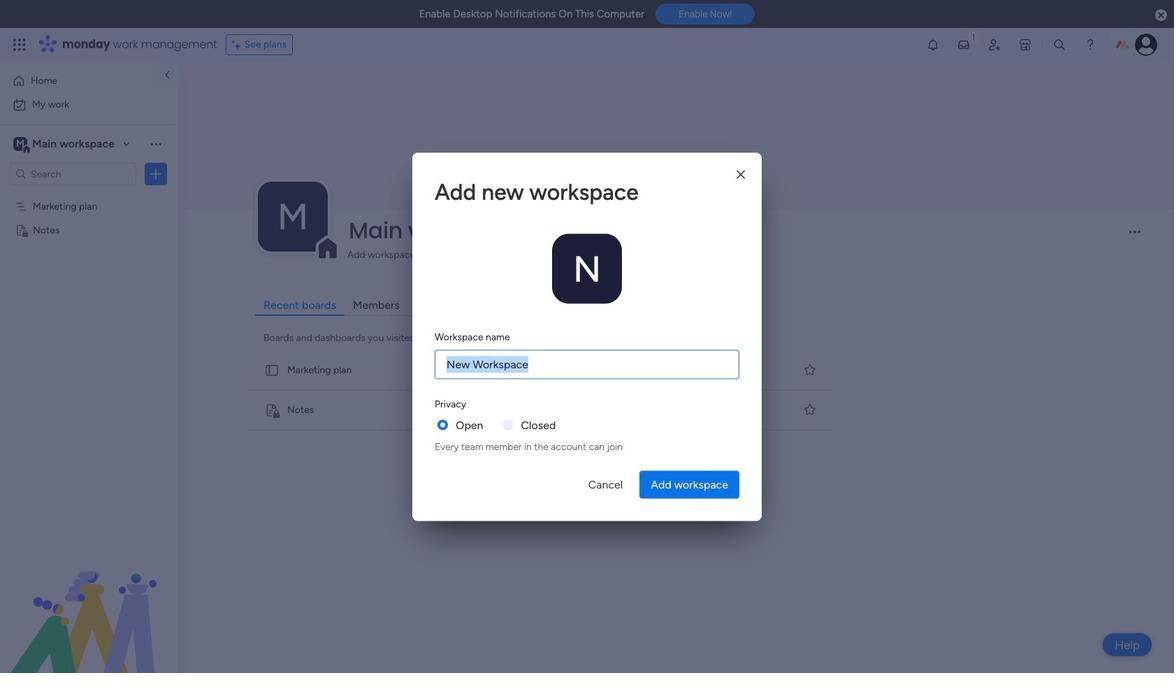 Task type: vqa. For each thing, say whether or not it's contained in the screenshot.
'ONBOARDING'
no



Task type: locate. For each thing, give the bounding box(es) containing it.
close image
[[737, 170, 745, 180]]

option
[[8, 70, 149, 92], [8, 94, 170, 116], [0, 193, 178, 196]]

private board image
[[15, 223, 28, 236], [264, 403, 280, 418]]

1 vertical spatial add to favorites image
[[803, 403, 817, 417]]

Choose a name for your workspace field
[[435, 350, 740, 379]]

public board image
[[264, 363, 280, 378]]

workspace image
[[13, 136, 27, 152], [552, 234, 622, 303]]

1 vertical spatial private board image
[[264, 403, 280, 418]]

1 horizontal spatial workspace image
[[552, 234, 622, 303]]

0 vertical spatial heading
[[435, 175, 740, 208]]

3 heading from the top
[[435, 396, 466, 411]]

0 horizontal spatial workspace image
[[13, 136, 27, 152]]

1 vertical spatial heading
[[435, 329, 510, 344]]

add to favorites image
[[803, 363, 817, 377], [803, 403, 817, 417]]

0 vertical spatial private board image
[[15, 223, 28, 236]]

1 heading from the top
[[435, 175, 740, 208]]

1 horizontal spatial private board image
[[264, 403, 280, 418]]

lottie animation element
[[0, 532, 178, 673]]

invite members image
[[988, 38, 1002, 52]]

workspace selection element
[[13, 136, 117, 154]]

0 vertical spatial add to favorites image
[[803, 363, 817, 377]]

1 vertical spatial workspace image
[[552, 234, 622, 303]]

see plans image
[[232, 37, 244, 52]]

0 horizontal spatial private board image
[[15, 223, 28, 236]]

heading
[[435, 175, 740, 208], [435, 329, 510, 344], [435, 396, 466, 411]]

2 vertical spatial heading
[[435, 396, 466, 411]]

1 image
[[968, 29, 980, 44]]

quick search results list box
[[243, 351, 837, 431]]

None field
[[345, 216, 1118, 245]]

list box
[[0, 191, 178, 430]]



Task type: describe. For each thing, give the bounding box(es) containing it.
0 vertical spatial workspace image
[[13, 136, 27, 152]]

Search in workspace field
[[29, 166, 117, 182]]

lottie animation image
[[0, 532, 178, 673]]

0 vertical spatial option
[[8, 70, 149, 92]]

2 heading from the top
[[435, 329, 510, 344]]

notifications image
[[926, 38, 940, 52]]

1 add to favorites image from the top
[[803, 363, 817, 377]]

monday marketplace image
[[1019, 38, 1033, 52]]

kendall parks image
[[1135, 34, 1158, 56]]

2 add to favorites image from the top
[[803, 403, 817, 417]]

search everything image
[[1053, 38, 1067, 52]]

dapulse close image
[[1156, 8, 1168, 22]]

update feed image
[[957, 38, 971, 52]]

private board image inside quick search results list box
[[264, 403, 280, 418]]

select product image
[[13, 38, 27, 52]]

help image
[[1084, 38, 1098, 52]]

1 vertical spatial option
[[8, 94, 170, 116]]

2 vertical spatial option
[[0, 193, 178, 196]]



